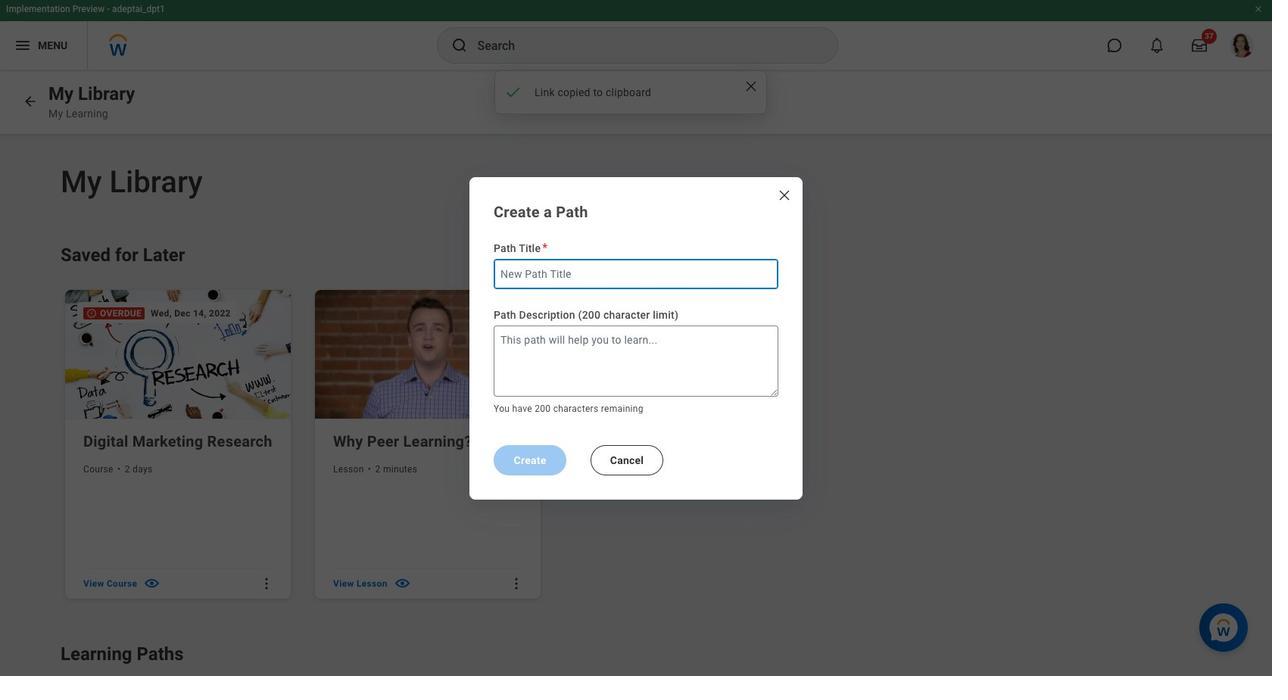 Task type: describe. For each thing, give the bounding box(es) containing it.
create a path
[[494, 203, 588, 221]]

digital marketing research image
[[65, 290, 294, 420]]

exclamation circle image
[[86, 309, 97, 319]]

x image inside create a path dialog
[[777, 187, 792, 203]]

title
[[519, 242, 541, 254]]

my library my learning
[[48, 83, 135, 120]]

2 for peer
[[375, 464, 381, 475]]

digital
[[83, 432, 128, 451]]

research
[[207, 432, 272, 451]]

to
[[593, 86, 603, 98]]

library for my library my learning
[[78, 83, 135, 105]]

search image
[[450, 36, 469, 55]]

clipboard
[[606, 86, 652, 98]]

copied
[[558, 86, 591, 98]]

path for *
[[494, 242, 517, 254]]

2 minutes
[[375, 464, 418, 475]]

wed, dec 14, 2022
[[151, 308, 231, 319]]

arrow left image
[[23, 94, 38, 109]]

have
[[512, 403, 533, 414]]

limit)
[[653, 309, 679, 321]]

2022
[[209, 308, 231, 319]]

digital marketing research link
[[83, 431, 276, 452]]

learning inside my library my learning
[[66, 108, 108, 120]]

(200
[[578, 309, 601, 321]]

path title *
[[494, 241, 548, 255]]

list containing digital marketing research
[[61, 286, 559, 603]]

dec
[[174, 308, 191, 319]]

view for digital marketing research
[[83, 579, 104, 589]]

implementation preview -   adeptai_dpt1 banner
[[0, 0, 1273, 70]]

200
[[535, 403, 551, 414]]

close environment banner image
[[1254, 5, 1264, 14]]

description
[[519, 309, 576, 321]]

Path Description (200 character limit) text field
[[494, 325, 779, 397]]

create button
[[494, 445, 567, 475]]

preview
[[72, 4, 105, 14]]

view course
[[83, 579, 137, 589]]

create a path dialog
[[470, 177, 803, 500]]

implementation
[[6, 4, 70, 14]]

visible image
[[143, 575, 161, 593]]

*
[[543, 241, 548, 255]]

you have 200 characters remaining
[[494, 403, 644, 414]]

saved
[[61, 245, 111, 266]]

cancel
[[610, 454, 644, 466]]

1 vertical spatial my
[[48, 108, 63, 120]]

-
[[107, 4, 110, 14]]

digital marketing research
[[83, 432, 272, 451]]

why
[[333, 432, 363, 451]]

learning paths
[[61, 644, 184, 665]]

view lesson
[[333, 579, 388, 589]]

minutes
[[383, 464, 418, 475]]

a
[[544, 203, 552, 221]]

path description (200 character limit)
[[494, 309, 679, 321]]

days
[[133, 464, 153, 475]]

library for my library
[[109, 164, 203, 200]]

you
[[494, 403, 510, 414]]



Task type: locate. For each thing, give the bounding box(es) containing it.
1 vertical spatial create
[[514, 454, 547, 466]]

inbox large image
[[1192, 38, 1208, 53]]

profile logan mcneil element
[[1221, 29, 1264, 62]]

14,
[[193, 308, 207, 319]]

wed,
[[151, 308, 172, 319]]

link
[[535, 86, 555, 98]]

implementation preview -   adeptai_dpt1
[[6, 4, 165, 14]]

learning left paths
[[61, 644, 132, 665]]

list
[[61, 286, 559, 603]]

x image inside link copied to clipboard dialog
[[744, 79, 759, 94]]

path for (200
[[494, 309, 517, 321]]

0 horizontal spatial view
[[83, 579, 104, 589]]

0 vertical spatial lesson
[[333, 464, 364, 475]]

check image
[[505, 83, 523, 102]]

course down digital
[[83, 464, 113, 475]]

1 vertical spatial learning
[[61, 644, 132, 665]]

for
[[115, 245, 138, 266]]

1 vertical spatial lesson
[[357, 579, 388, 589]]

0 horizontal spatial 2
[[125, 464, 130, 475]]

2 left days
[[125, 464, 130, 475]]

view left visible icon
[[83, 579, 104, 589]]

1 horizontal spatial x image
[[777, 187, 792, 203]]

2 view from the left
[[333, 579, 354, 589]]

link copied to clipboard
[[535, 86, 652, 98]]

2 2 from the left
[[375, 464, 381, 475]]

why peer learning? image
[[315, 290, 544, 420]]

0 horizontal spatial x image
[[744, 79, 759, 94]]

learning right arrow left image
[[66, 108, 108, 120]]

path
[[556, 203, 588, 221], [494, 242, 517, 254], [494, 309, 517, 321]]

1 2 from the left
[[125, 464, 130, 475]]

2
[[125, 464, 130, 475], [375, 464, 381, 475]]

path left description
[[494, 309, 517, 321]]

1 view from the left
[[83, 579, 104, 589]]

1 vertical spatial path
[[494, 242, 517, 254]]

1 vertical spatial course
[[107, 579, 137, 589]]

notifications large image
[[1150, 38, 1165, 53]]

overdue
[[100, 309, 142, 319]]

1 vertical spatial library
[[109, 164, 203, 200]]

x image
[[744, 79, 759, 94], [777, 187, 792, 203]]

view
[[83, 579, 104, 589], [333, 579, 354, 589]]

2 vertical spatial path
[[494, 309, 517, 321]]

create for create a path
[[494, 203, 540, 221]]

cancel button
[[591, 445, 664, 475]]

character
[[604, 309, 650, 321]]

characters
[[554, 403, 599, 414]]

why peer learning? link
[[333, 431, 526, 452]]

2 left minutes
[[375, 464, 381, 475]]

path inside path title *
[[494, 242, 517, 254]]

adeptai_dpt1
[[112, 4, 165, 14]]

visible image
[[394, 575, 411, 593]]

0 vertical spatial path
[[556, 203, 588, 221]]

0 vertical spatial my
[[48, 83, 74, 105]]

lesson left visible image
[[357, 579, 388, 589]]

create inside 'create' button
[[514, 454, 547, 466]]

lesson
[[333, 464, 364, 475], [357, 579, 388, 589]]

lesson down "why"
[[333, 464, 364, 475]]

saved for later
[[61, 245, 185, 266]]

0 vertical spatial library
[[78, 83, 135, 105]]

later
[[143, 245, 185, 266]]

my library
[[61, 164, 203, 200]]

2 vertical spatial my
[[61, 164, 102, 200]]

marketing
[[132, 432, 203, 451]]

0 vertical spatial x image
[[744, 79, 759, 94]]

view left visible image
[[333, 579, 354, 589]]

New Path Title text field
[[494, 259, 779, 289]]

why peer learning?
[[333, 432, 472, 451]]

view for why peer learning?
[[333, 579, 354, 589]]

learning
[[66, 108, 108, 120], [61, 644, 132, 665]]

1 horizontal spatial 2
[[375, 464, 381, 475]]

1 vertical spatial x image
[[777, 187, 792, 203]]

peer
[[367, 432, 399, 451]]

my for my library my learning
[[48, 83, 74, 105]]

my
[[48, 83, 74, 105], [48, 108, 63, 120], [61, 164, 102, 200]]

paths
[[137, 644, 184, 665]]

2 days
[[125, 464, 153, 475]]

1 horizontal spatial view
[[333, 579, 354, 589]]

library inside my library my learning
[[78, 83, 135, 105]]

path right a at the top left of the page
[[556, 203, 588, 221]]

course left visible icon
[[107, 579, 137, 589]]

course
[[83, 464, 113, 475], [107, 579, 137, 589]]

0 vertical spatial course
[[83, 464, 113, 475]]

link copied to clipboard dialog
[[495, 70, 767, 114]]

my for my library
[[61, 164, 102, 200]]

library
[[78, 83, 135, 105], [109, 164, 203, 200]]

create for create
[[514, 454, 547, 466]]

0 vertical spatial create
[[494, 203, 540, 221]]

remaining
[[601, 403, 644, 414]]

0 vertical spatial learning
[[66, 108, 108, 120]]

learning?
[[403, 432, 472, 451]]

create
[[494, 203, 540, 221], [514, 454, 547, 466]]

create left a at the top left of the page
[[494, 203, 540, 221]]

create down have
[[514, 454, 547, 466]]

path left title in the left of the page
[[494, 242, 517, 254]]

2 for marketing
[[125, 464, 130, 475]]



Task type: vqa. For each thing, say whether or not it's contained in the screenshot.
bottommost the $2,298,837
no



